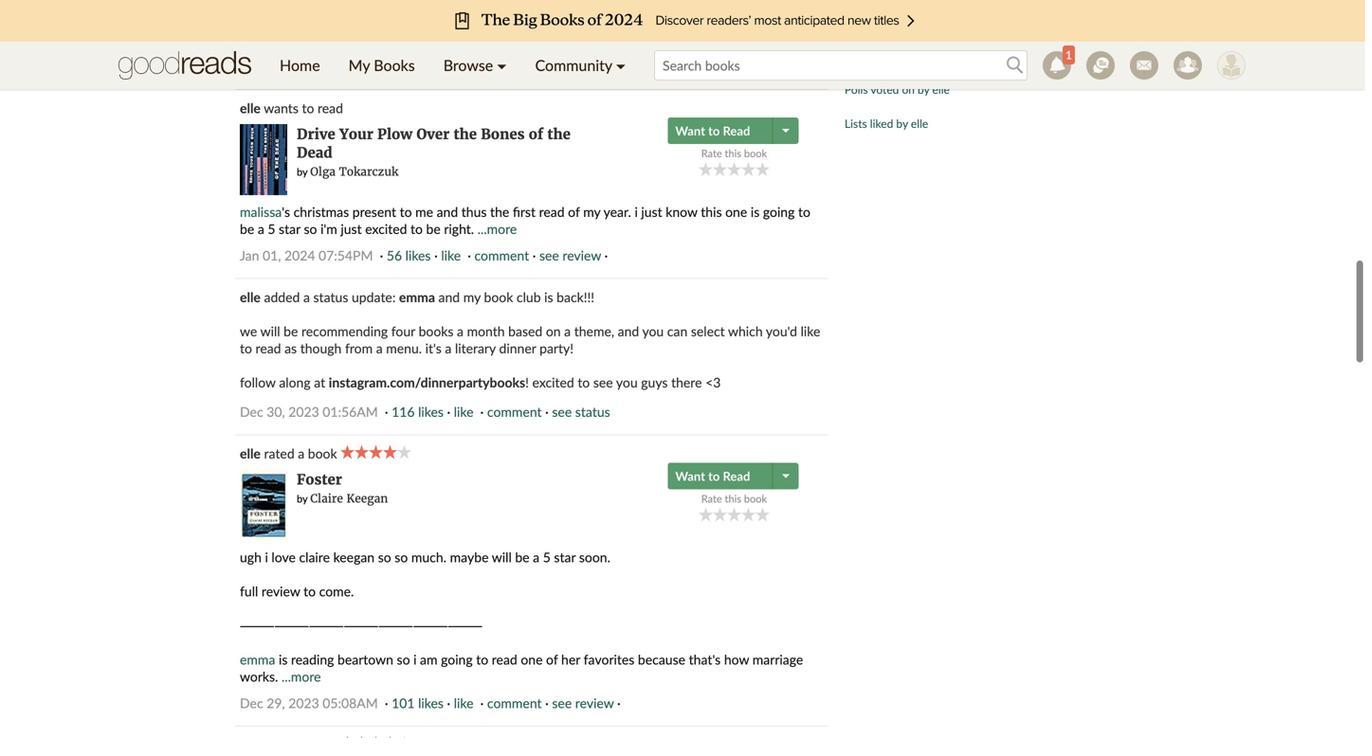 Task type: locate. For each thing, give the bounding box(es) containing it.
review up back!!!
[[563, 247, 601, 264]]

like down follow along at instagram.com/dinnerpartybooks ! excited to see you guys there <3
[[454, 404, 474, 420]]

you inside we will be recommending four books a month based on a theme, and you can select which you'd like to read as though from a menu. it's a literary dinner party!
[[642, 323, 664, 339]]

1 vertical spatial read
[[723, 469, 750, 484]]

claire keegan link
[[310, 492, 388, 506]]

elle added a status update: emma and my book club is back!!!
[[240, 289, 594, 305]]

by inside drive your plow over the bones of the dead by olga tokarczuk
[[297, 165, 308, 178]]

jan 13, 2024 06:04am ·
[[274, 24, 418, 40]]

be up as
[[284, 323, 298, 339]]

a down malissa link
[[258, 221, 264, 237]]

based
[[508, 323, 543, 339]]

...more down thus
[[478, 221, 517, 237]]

0 vertical spatial you
[[642, 323, 664, 339]]

0 vertical spatial jan
[[274, 24, 293, 40]]

works.
[[240, 669, 278, 685]]

▾ for browse ▾
[[497, 56, 507, 74]]

0 vertical spatial want to read button
[[668, 118, 775, 144]]

will right maybe
[[492, 549, 512, 565]]

of inside 's christmas present to me and thus the first read of my year. i just know this one is going to be a 5 star so i'm just excited to be right.
[[568, 204, 580, 220]]

month
[[467, 323, 505, 339]]

elle left added
[[240, 289, 261, 305]]

emma link up 'works.'
[[240, 652, 275, 668]]

a
[[258, 221, 264, 237], [303, 289, 310, 305], [457, 323, 464, 339], [564, 323, 571, 339], [376, 340, 383, 356], [445, 340, 452, 356], [298, 446, 305, 462], [533, 549, 540, 565]]

1 vertical spatial want
[[675, 469, 705, 484]]

read up drive
[[318, 100, 343, 116]]

year.
[[604, 204, 631, 220]]

theme,
[[574, 323, 614, 339]]

friend requests image
[[1174, 51, 1202, 80]]

1 want from the top
[[675, 123, 705, 138]]

want down there
[[675, 469, 705, 484]]

1 vertical spatial on
[[546, 323, 561, 339]]

3 elle link from the top
[[240, 446, 261, 462]]

2 dec from the top
[[240, 695, 263, 711]]

menu
[[265, 42, 640, 89]]

rate
[[701, 147, 722, 160], [701, 492, 722, 505]]

1 vertical spatial 2024
[[284, 247, 315, 264]]

star down 's
[[279, 221, 300, 237]]

one inside 's christmas present to me and thus the first read of my year. i just know this one is going to be a 5 star so i'm just excited to be right.
[[725, 204, 747, 220]]

like for dec 29, 2023 05:08am · 101 likes · like · comment · see review ·
[[454, 695, 474, 711]]

one
[[725, 204, 747, 220], [521, 652, 543, 668]]

Search books text field
[[654, 50, 1028, 81]]

non-fiction link
[[889, 3, 946, 17]]

0 vertical spatial dec
[[240, 404, 263, 420]]

0 horizontal spatial 2024
[[284, 247, 315, 264]]

love
[[272, 549, 296, 565]]

review for dec 29, 2023 05:08am · 101 likes · like · comment · see review ·
[[575, 695, 614, 711]]

emma link up four
[[399, 289, 435, 305]]

0 vertical spatial just
[[641, 204, 662, 220]]

0 horizontal spatial one
[[521, 652, 543, 668]]

status up recommending
[[313, 289, 348, 305]]

like link for 101 likes
[[454, 695, 474, 711]]

1 horizontal spatial is
[[544, 289, 553, 305]]

my
[[583, 204, 600, 220], [463, 289, 481, 305]]

1 vertical spatial status
[[575, 404, 610, 420]]

1 vertical spatial elle link
[[240, 289, 261, 305]]

comment down is reading beartown so i am going to read one of her favorites because that's how marriage works. on the bottom of page
[[487, 695, 542, 711]]

0 vertical spatial rate this book
[[701, 147, 767, 160]]

01:56am
[[323, 404, 378, 420]]

bones
[[481, 125, 525, 143]]

excited inside 's christmas present to me and thus the first read of my year. i just know this one is going to be a 5 star so i'm just excited to be right.
[[365, 221, 407, 237]]

1 vertical spatial want to read
[[675, 469, 750, 484]]

my group discussions image
[[1086, 51, 1115, 80]]

see review link up back!!!
[[539, 247, 601, 264]]

comment for 116
[[487, 404, 542, 420]]

...more link down thus
[[478, 221, 517, 237]]

comment link down is reading beartown so i am going to read one of her favorites because that's how marriage works. on the bottom of page
[[487, 695, 542, 711]]

1 vertical spatial 2023
[[288, 695, 319, 711]]

1 horizontal spatial star
[[554, 549, 576, 565]]

comment link down !
[[487, 404, 542, 420]]

dec
[[240, 404, 263, 420], [240, 695, 263, 711]]

1 horizontal spatial 5
[[543, 549, 551, 565]]

i
[[635, 204, 638, 220], [265, 549, 268, 565], [413, 652, 417, 668]]

elle link for drive your plow over the bones of the dead
[[240, 100, 261, 116]]

...more down reading
[[282, 669, 321, 685]]

2 vertical spatial is
[[279, 652, 288, 668]]

2024
[[319, 24, 349, 40], [284, 247, 315, 264]]

of for read
[[568, 204, 580, 220]]

2024 right 13,
[[319, 24, 349, 40]]

2 vertical spatial comment link
[[487, 695, 542, 711]]

1 vertical spatial this
[[701, 204, 722, 220]]

▾ right community
[[616, 56, 626, 74]]

2 rate from the top
[[701, 492, 722, 505]]

1 horizontal spatial just
[[641, 204, 662, 220]]

comment down 's christmas present to me and thus the first read of my year. i just know this one is going to be a 5 star so i'm just excited to be right.
[[474, 247, 529, 264]]

0 vertical spatial is
[[751, 204, 760, 220]]

home link
[[265, 42, 334, 89]]

0 horizontal spatial will
[[260, 323, 280, 339]]

read
[[318, 100, 343, 116], [539, 204, 565, 220], [255, 340, 281, 356], [492, 652, 517, 668]]

...more link down reading
[[282, 669, 321, 685]]

1 button
[[1035, 42, 1079, 89]]

star
[[279, 221, 300, 237], [554, 549, 576, 565]]

like down right.
[[441, 247, 461, 264]]

0 horizontal spatial you
[[616, 374, 638, 391]]

2 vertical spatial i
[[413, 652, 417, 668]]

5 down malissa link
[[268, 221, 275, 237]]

1 vertical spatial will
[[492, 549, 512, 565]]

like inside we will be recommending four books a month based on a theme, and you can select which you'd like to read as though from a menu. it's a literary dinner party!
[[801, 323, 820, 339]]

wants
[[264, 100, 299, 116]]

0 horizontal spatial is
[[279, 652, 288, 668]]

a up literary
[[457, 323, 464, 339]]

one right know at the top of the page
[[725, 204, 747, 220]]

to inside is reading beartown so i am going to read one of her favorites because that's how marriage works.
[[476, 652, 488, 668]]

the inside 's christmas present to me and thus the first read of my year. i just know this one is going to be a 5 star so i'm just excited to be right.
[[490, 204, 509, 220]]

want to read
[[675, 123, 750, 138], [675, 469, 750, 484]]

like link right 101 likes link
[[454, 695, 474, 711]]

my left year.
[[583, 204, 600, 220]]

0 vertical spatial this
[[725, 147, 741, 160]]

see for jan 01, 2024 07:54pm · 56 likes · like · comment · see review ·
[[539, 247, 559, 264]]

0 vertical spatial will
[[260, 323, 280, 339]]

!
[[525, 374, 529, 391]]

review for jan 01, 2024 07:54pm · 56 likes · like · comment · see review ·
[[563, 247, 601, 264]]

dec 29, 2023 05:08am link
[[240, 695, 378, 711]]

book
[[744, 147, 767, 160], [484, 289, 513, 305], [308, 446, 337, 462], [744, 492, 767, 505]]

0 horizontal spatial ▾
[[497, 56, 507, 74]]

on right voted on the right top of page
[[902, 83, 915, 96]]

like link for 56 likes
[[441, 247, 461, 264]]

memoir link
[[845, 3, 883, 17]]

want to read button up know at the top of the page
[[668, 118, 775, 144]]

like
[[441, 247, 461, 264], [801, 323, 820, 339], [454, 404, 474, 420], [454, 695, 474, 711]]

2 vertical spatial likes
[[418, 695, 444, 711]]

1 vertical spatial ...more
[[282, 669, 321, 685]]

1 want to read from the top
[[675, 123, 750, 138]]

...more link for come.
[[282, 669, 321, 685]]

likes right "101"
[[418, 695, 444, 711]]

the right the bones
[[547, 125, 571, 143]]

2024 for 13,
[[319, 24, 349, 40]]

see review link for dec 29, 2023 05:08am · 101 likes · like · comment · see review ·
[[552, 695, 614, 711]]

1 2023 from the top
[[288, 404, 319, 420]]

0 vertical spatial one
[[725, 204, 747, 220]]

0 horizontal spatial jan
[[240, 247, 259, 264]]

going inside is reading beartown so i am going to read one of her favorites because that's how marriage works.
[[441, 652, 473, 668]]

plow
[[377, 125, 413, 143]]

foster
[[297, 471, 342, 489]]

0 vertical spatial of
[[529, 125, 543, 143]]

0 horizontal spatial star
[[279, 221, 300, 237]]

it's
[[425, 340, 442, 356]]

review down the favorites
[[575, 695, 614, 711]]

foster by claire keegan
[[297, 471, 388, 506]]

menu containing home
[[265, 42, 640, 89]]

elle for elle rated a book
[[240, 446, 261, 462]]

i'm
[[320, 221, 337, 237]]

of left her at the bottom of the page
[[546, 652, 558, 668]]

1 read from the top
[[723, 123, 750, 138]]

the left "first"
[[490, 204, 509, 220]]

1 vertical spatial emma link
[[240, 652, 275, 668]]

just
[[641, 204, 662, 220], [341, 221, 362, 237]]

1 vertical spatial emma
[[240, 652, 275, 668]]

dec left 30,
[[240, 404, 263, 420]]

▾ inside browse ▾ popup button
[[497, 56, 507, 74]]

a inside 's christmas present to me and thus the first read of my year. i just know this one is going to be a 5 star so i'm just excited to be right.
[[258, 221, 264, 237]]

ugh i love claire keegan so so much. maybe will be a 5 star soon.
[[240, 549, 610, 565]]

0 vertical spatial elle link
[[240, 100, 261, 116]]

2024 for 01,
[[284, 247, 315, 264]]

want up know at the top of the page
[[675, 123, 705, 138]]

1 vertical spatial going
[[441, 652, 473, 668]]

0 horizontal spatial 5
[[268, 221, 275, 237]]

by left 'olga'
[[297, 165, 308, 178]]

5
[[268, 221, 275, 237], [543, 549, 551, 565]]

2023 right 30,
[[288, 404, 319, 420]]

0 vertical spatial ...more link
[[478, 221, 517, 237]]

the right over
[[454, 125, 477, 143]]

1 vertical spatial is
[[544, 289, 553, 305]]

i right ugh
[[265, 549, 268, 565]]

2 horizontal spatial is
[[751, 204, 760, 220]]

want to read for drive your plow over the bones of the dead
[[675, 123, 750, 138]]

so left "i'm" on the left top of page
[[304, 221, 317, 237]]

0 vertical spatial going
[[763, 204, 795, 220]]

1 ▾ from the left
[[497, 56, 507, 74]]

2 want from the top
[[675, 469, 705, 484]]

want to read down <3
[[675, 469, 750, 484]]

comment
[[474, 247, 529, 264], [487, 404, 542, 420], [487, 695, 542, 711]]

drive your plow over the bones of the dead link
[[297, 125, 571, 162]]

and inside we will be recommending four books a month based on a theme, and you can select which you'd like to read as though from a menu. it's a literary dinner party!
[[618, 323, 639, 339]]

0 horizontal spatial on
[[546, 323, 561, 339]]

2023 for 05:08am
[[288, 695, 319, 711]]

going
[[763, 204, 795, 220], [441, 652, 473, 668]]

0 vertical spatial excited
[[365, 221, 407, 237]]

so left the am
[[397, 652, 410, 668]]

0 vertical spatial 5
[[268, 221, 275, 237]]

2 rate this book from the top
[[701, 492, 767, 505]]

elle link left wants
[[240, 100, 261, 116]]

2 horizontal spatial i
[[635, 204, 638, 220]]

1 vertical spatial my
[[463, 289, 481, 305]]

we
[[240, 323, 257, 339]]

comment down !
[[487, 404, 542, 420]]

emma link
[[399, 289, 435, 305], [240, 652, 275, 668]]

1 vertical spatial one
[[521, 652, 543, 668]]

0 vertical spatial rate
[[701, 147, 722, 160]]

like link down right.
[[441, 247, 461, 264]]

excited right !
[[532, 374, 574, 391]]

2 ▾ from the left
[[616, 56, 626, 74]]

29,
[[267, 695, 285, 711]]

2 vertical spatial and
[[618, 323, 639, 339]]

comment link down 's christmas present to me and thus the first read of my year. i just know this one is going to be a 5 star so i'm just excited to be right.
[[474, 247, 529, 264]]

will right we
[[260, 323, 280, 339]]

2 horizontal spatial of
[[568, 204, 580, 220]]

0 horizontal spatial i
[[265, 549, 268, 565]]

star left soon. at bottom left
[[554, 549, 576, 565]]

non-
[[889, 3, 914, 17]]

1 dec from the top
[[240, 404, 263, 420]]

elle link left the rated
[[240, 446, 261, 462]]

review right "full" at the bottom of the page
[[262, 583, 300, 600]]

1 horizontal spatial of
[[546, 652, 558, 668]]

favorites
[[584, 652, 635, 668]]

drive
[[297, 125, 335, 143]]

0 vertical spatial 2024
[[319, 24, 349, 40]]

2 horizontal spatial the
[[547, 125, 571, 143]]

of inside is reading beartown so i am going to read one of her favorites because that's how marriage works.
[[546, 652, 558, 668]]

2 vertical spatial like link
[[454, 695, 474, 711]]

elle left wants
[[240, 100, 261, 116]]

see review link
[[539, 247, 601, 264], [552, 695, 614, 711]]

1 horizontal spatial jan
[[274, 24, 293, 40]]

rate this book for foster
[[701, 492, 767, 505]]

rated
[[264, 446, 295, 462]]

memoir , non-fiction
[[845, 3, 946, 17]]

see review link for jan 01, 2024 07:54pm · 56 likes · like · comment · see review ·
[[539, 247, 601, 264]]

by left claire
[[297, 492, 308, 505]]

full review to come.
[[240, 583, 354, 600]]

2 vertical spatial elle link
[[240, 446, 261, 462]]

2024 right 01,
[[284, 247, 315, 264]]

is left reading
[[279, 652, 288, 668]]

read left as
[[255, 340, 281, 356]]

2 want to read button from the top
[[668, 463, 775, 490]]

me
[[415, 204, 433, 220]]

2023 right 29,
[[288, 695, 319, 711]]

lists liked by elle
[[845, 117, 928, 130]]

of inside drive your plow over the bones of the dead by olga tokarczuk
[[529, 125, 543, 143]]

<3
[[705, 374, 721, 391]]

just left know at the top of the page
[[641, 204, 662, 220]]

this for drive your plow over the bones of the dead
[[725, 147, 741, 160]]

1 horizontal spatial excited
[[532, 374, 574, 391]]

of left year.
[[568, 204, 580, 220]]

flag link
[[418, 27, 449, 39]]

▾ inside community ▾ popup button
[[616, 56, 626, 74]]

be down me
[[426, 221, 441, 237]]

0 vertical spatial star
[[279, 221, 300, 237]]

comment link for 56 likes
[[474, 247, 529, 264]]

see down party!
[[552, 404, 572, 420]]

0 horizontal spatial just
[[341, 221, 362, 237]]

you left can
[[642, 323, 664, 339]]

i right year.
[[635, 204, 638, 220]]

1 want to read button from the top
[[668, 118, 775, 144]]

read right "first"
[[539, 204, 565, 220]]

jan left 13,
[[274, 24, 293, 40]]

2 want to read from the top
[[675, 469, 750, 484]]

one left her at the bottom of the page
[[521, 652, 543, 668]]

so
[[304, 221, 317, 237], [378, 549, 391, 565], [395, 549, 408, 565], [397, 652, 410, 668]]

a right the rated
[[298, 446, 305, 462]]

2 2023 from the top
[[288, 695, 319, 711]]

see down 's christmas present to me and thus the first read of my year. i just know this one is going to be a 5 star so i'm just excited to be right.
[[539, 247, 559, 264]]

0 vertical spatial see review link
[[539, 247, 601, 264]]

fiction
[[914, 3, 946, 17]]

my up month
[[463, 289, 481, 305]]

2 read from the top
[[723, 469, 750, 484]]

instagram.com/dinnerpartybooks link
[[329, 374, 525, 391]]

tokarczuk
[[339, 164, 398, 179]]

see review link down her at the bottom of the page
[[552, 695, 614, 711]]

i left the am
[[413, 652, 417, 668]]

jan left 01,
[[240, 247, 259, 264]]

see down her at the bottom of the page
[[552, 695, 572, 711]]

1 vertical spatial comment link
[[487, 404, 542, 420]]

0 horizontal spatial going
[[441, 652, 473, 668]]

read for drive your plow over the bones of the dead
[[723, 123, 750, 138]]

elle left the rated
[[240, 446, 261, 462]]

dec for dec 29, 2023 05:08am · 101 likes · like · comment · see review ·
[[240, 695, 263, 711]]

1 horizontal spatial going
[[763, 204, 795, 220]]

and up right.
[[437, 204, 458, 220]]

0 vertical spatial emma
[[399, 289, 435, 305]]

is right know at the top of the page
[[751, 204, 760, 220]]

0 vertical spatial my
[[583, 204, 600, 220]]

one inside is reading beartown so i am going to read one of her favorites because that's how marriage works.
[[521, 652, 543, 668]]

to inside we will be recommending four books a month based on a theme, and you can select which you'd like to read as though from a menu. it's a literary dinner party!
[[240, 340, 252, 356]]

status down 'theme,'
[[575, 404, 610, 420]]

2023
[[288, 404, 319, 420], [288, 695, 319, 711]]

foster link
[[297, 471, 342, 489]]

1 horizontal spatial 2024
[[319, 24, 349, 40]]

i inside 's christmas present to me and thus the first read of my year. i just know this one is going to be a 5 star so i'm just excited to be right.
[[635, 204, 638, 220]]

club
[[517, 289, 541, 305]]

1 elle link from the top
[[240, 100, 261, 116]]

·
[[412, 24, 415, 40], [380, 247, 383, 264], [434, 247, 438, 264], [468, 247, 471, 264], [533, 247, 536, 264], [604, 247, 608, 264], [385, 404, 388, 420], [447, 404, 450, 420], [480, 404, 484, 420], [545, 404, 549, 420], [385, 695, 388, 711], [447, 695, 450, 711], [480, 695, 484, 711], [545, 695, 549, 711], [617, 695, 621, 711]]

elle
[[932, 83, 950, 96], [240, 100, 261, 116], [911, 117, 928, 130], [240, 289, 261, 305], [240, 446, 261, 462]]

0 vertical spatial ...more
[[478, 221, 517, 237]]

the for of
[[547, 125, 571, 143]]

see status link
[[552, 404, 610, 420]]

0 vertical spatial want to read
[[675, 123, 750, 138]]

see up see status "link"
[[593, 374, 613, 391]]

claire
[[299, 549, 330, 565]]

0 vertical spatial want
[[675, 123, 705, 138]]

read left her at the bottom of the page
[[492, 652, 517, 668]]

1 vertical spatial like link
[[454, 404, 474, 420]]

the for thus
[[490, 204, 509, 220]]

1 vertical spatial you
[[616, 374, 638, 391]]

1 horizontal spatial ...more
[[478, 221, 517, 237]]

want to read button down <3
[[668, 463, 775, 490]]

2 vertical spatial comment
[[487, 695, 542, 711]]

2023 for 01:56am
[[288, 404, 319, 420]]

and up "books" on the left
[[438, 289, 460, 305]]

emma up 'works.'
[[240, 652, 275, 668]]

1 vertical spatial jan
[[240, 247, 259, 264]]

likes
[[405, 247, 431, 264], [418, 404, 444, 420], [418, 695, 444, 711]]

0 vertical spatial status
[[313, 289, 348, 305]]

1 horizontal spatial the
[[490, 204, 509, 220]]

1 rate from the top
[[701, 147, 722, 160]]

ugh
[[240, 549, 262, 565]]

1 horizontal spatial you
[[642, 323, 664, 339]]

0 vertical spatial emma link
[[399, 289, 435, 305]]

like link down follow along at instagram.com/dinnerpartybooks ! excited to see you guys there <3
[[454, 404, 474, 420]]

comment link for 101 likes
[[487, 695, 542, 711]]

dec left 29,
[[240, 695, 263, 711]]

soon.
[[579, 549, 610, 565]]

0 vertical spatial and
[[437, 204, 458, 220]]

1 horizontal spatial i
[[413, 652, 417, 668]]

rate this book
[[701, 147, 767, 160], [701, 492, 767, 505]]

0 vertical spatial on
[[902, 83, 915, 96]]

1 rate this book from the top
[[701, 147, 767, 160]]

by inside foster by claire keegan
[[297, 492, 308, 505]]

read inside is reading beartown so i am going to read one of her favorites because that's how marriage works.
[[492, 652, 517, 668]]

1 vertical spatial likes
[[418, 404, 444, 420]]

1 vertical spatial 5
[[543, 549, 551, 565]]

and right 'theme,'
[[618, 323, 639, 339]]

1 vertical spatial of
[[568, 204, 580, 220]]

1 horizontal spatial one
[[725, 204, 747, 220]]

memoir
[[845, 3, 883, 17]]

on up party!
[[546, 323, 561, 339]]

status
[[313, 289, 348, 305], [575, 404, 610, 420]]



Task type: vqa. For each thing, say whether or not it's contained in the screenshot.
2024
yes



Task type: describe. For each thing, give the bounding box(es) containing it.
home
[[280, 56, 320, 74]]

is reading beartown so i am going to read one of her favorites because that's how marriage works.
[[240, 652, 803, 685]]

1 horizontal spatial emma link
[[399, 289, 435, 305]]

star inside 's christmas present to me and thus the first read of my year. i just know this one is going to be a 5 star so i'm just excited to be right.
[[279, 221, 300, 237]]

Write a comment... text field
[[245, 50, 591, 71]]

know
[[666, 204, 697, 220]]

0 horizontal spatial the
[[454, 125, 477, 143]]

13,
[[297, 24, 315, 40]]

0 horizontal spatial emma
[[240, 652, 275, 668]]

we will be recommending four books a month based on a theme, and you can select which you'd like to read as though from a menu. it's a literary dinner party!
[[240, 323, 820, 356]]

come.
[[319, 583, 354, 600]]

elle for elle added a status update: emma and my book club is back!!!
[[240, 289, 261, 305]]

101
[[392, 695, 415, 711]]

by right the liked
[[896, 117, 908, 130]]

full
[[240, 583, 258, 600]]

...more for come.
[[282, 669, 321, 685]]

0 horizontal spatial emma link
[[240, 652, 275, 668]]

comment link for 116 likes
[[487, 404, 542, 420]]

like for jan 01, 2024 07:54pm · 56 likes · like · comment · see review ·
[[441, 247, 461, 264]]

beartown
[[337, 652, 393, 668]]

polls
[[845, 83, 868, 96]]

present
[[352, 204, 396, 220]]

1 horizontal spatial status
[[575, 404, 610, 420]]

56
[[387, 247, 402, 264]]

elle for elle wants to read
[[240, 100, 261, 116]]

because
[[638, 652, 685, 668]]

...more for to
[[478, 221, 517, 237]]

foster by claire keegan image
[[240, 470, 287, 541]]

keegan
[[333, 549, 375, 565]]

elle wants to read
[[240, 100, 343, 116]]

dec 29, 2023 05:08am · 101 likes · like · comment · see review ·
[[240, 695, 624, 711]]

literary
[[455, 340, 496, 356]]

a up party!
[[564, 323, 571, 339]]

added
[[264, 289, 300, 305]]

four
[[391, 323, 415, 339]]

and inside 's christmas present to me and thus the first read of my year. i just know this one is going to be a 5 star so i'm just excited to be right.
[[437, 204, 458, 220]]

my inside 's christmas present to me and thus the first read of my year. i just know this one is going to be a 5 star so i'm just excited to be right.
[[583, 204, 600, 220]]

dec 30, 2023 01:56am · 116 likes · like · comment · see status
[[240, 404, 610, 420]]

update:
[[352, 289, 396, 305]]

1 vertical spatial star
[[554, 549, 576, 565]]

be right maybe
[[515, 549, 530, 565]]

jan for jan 01, 2024 07:54pm · 56 likes · like · comment · see review ·
[[240, 247, 259, 264]]

rate for foster
[[701, 492, 722, 505]]

this for foster
[[725, 492, 741, 505]]

malissa
[[240, 204, 282, 220]]

read inside 's christmas present to me and thus the first read of my year. i just know this one is going to be a 5 star so i'm just excited to be right.
[[539, 204, 565, 220]]

dec 30, 2023 01:56am link
[[240, 404, 378, 420]]

1 horizontal spatial will
[[492, 549, 512, 565]]

books
[[419, 323, 454, 339]]

community ▾ button
[[521, 42, 640, 89]]

a left soon. at bottom left
[[533, 549, 540, 565]]

back!!!
[[557, 289, 594, 305]]

flag
[[433, 27, 449, 39]]

my
[[349, 56, 370, 74]]

reading
[[291, 652, 334, 668]]

rate this book for drive your plow over the bones of the dead
[[701, 147, 767, 160]]

olga tokarczuk link
[[310, 164, 398, 179]]

⸻⸻⸻⸻⸻⸻⸻
[[240, 618, 482, 634]]

1 vertical spatial review
[[262, 583, 300, 600]]

see for dec 30, 2023 01:56am · 116 likes · like · comment · see status
[[552, 404, 572, 420]]

there
[[671, 374, 702, 391]]

going inside 's christmas present to me and thus the first read of my year. i just know this one is going to be a 5 star so i'm just excited to be right.
[[763, 204, 795, 220]]

07:54pm
[[319, 247, 373, 264]]

a right it's
[[445, 340, 452, 356]]

on inside we will be recommending four books a month based on a theme, and you can select which you'd like to read as though from a menu. it's a literary dinner party!
[[546, 323, 561, 339]]

books
[[374, 56, 415, 74]]

recommending
[[301, 323, 388, 339]]

05:08am
[[323, 695, 378, 711]]

drive your plow over the bones of the dead by olga tokarczuk
[[297, 125, 571, 179]]

will inside we will be recommending four books a month based on a theme, and you can select which you'd like to read as though from a menu. it's a literary dinner party!
[[260, 323, 280, 339]]

read inside we will be recommending four books a month based on a theme, and you can select which you'd like to read as though from a menu. it's a literary dinner party!
[[255, 340, 281, 356]]

by right voted on the right top of page
[[918, 83, 930, 96]]

marriage
[[752, 652, 803, 668]]

so left the much.
[[395, 549, 408, 565]]

menu.
[[386, 340, 422, 356]]

116 likes link
[[392, 404, 444, 420]]

,
[[883, 3, 886, 17]]

56 likes link
[[387, 247, 431, 264]]

a right added
[[303, 289, 310, 305]]

dead
[[297, 144, 332, 162]]

though
[[300, 340, 342, 356]]

1 horizontal spatial on
[[902, 83, 915, 96]]

her
[[561, 652, 580, 668]]

from
[[345, 340, 373, 356]]

30,
[[267, 404, 285, 420]]

drive your plow over the bones of the dead by olga tokarczuk image
[[240, 124, 287, 195]]

my books
[[349, 56, 415, 74]]

elle link for foster
[[240, 446, 261, 462]]

rate for drive your plow over the bones of the dead
[[701, 147, 722, 160]]

▾ for community ▾
[[616, 56, 626, 74]]

is inside 's christmas present to me and thus the first read of my year. i just know this one is going to be a 5 star so i'm just excited to be right.
[[751, 204, 760, 220]]

polls voted on by elle
[[845, 83, 950, 96]]

as
[[284, 340, 297, 356]]

be inside we will be recommending four books a month based on a theme, and you can select which you'd like to read as though from a menu. it's a literary dinner party!
[[284, 323, 298, 339]]

like link for 116 likes
[[454, 404, 474, 420]]

elle rated a book
[[240, 446, 341, 462]]

much.
[[411, 549, 447, 565]]

jan for jan 13, 2024 06:04am ·
[[274, 24, 293, 40]]

malissa link
[[240, 204, 282, 220]]

want to read for foster
[[675, 469, 750, 484]]

want for foster
[[675, 469, 705, 484]]

Search for books to add to your shelves search field
[[654, 50, 1028, 81]]

5 inside 's christmas present to me and thus the first read of my year. i just know this one is going to be a 5 star so i'm just excited to be right.
[[268, 221, 275, 237]]

read for foster
[[723, 469, 750, 484]]

select
[[691, 323, 725, 339]]

how
[[724, 652, 749, 668]]

that's
[[689, 652, 721, 668]]

your
[[339, 125, 373, 143]]

first
[[513, 204, 536, 220]]

comment for 56
[[474, 247, 529, 264]]

community
[[535, 56, 612, 74]]

am
[[420, 652, 438, 668]]

guys
[[641, 374, 668, 391]]

i inside is reading beartown so i am going to read one of her favorites because that's how marriage works.
[[413, 652, 417, 668]]

likes for 56
[[405, 247, 431, 264]]

likes for 116
[[418, 404, 444, 420]]

1 vertical spatial i
[[265, 549, 268, 565]]

this inside 's christmas present to me and thus the first read of my year. i just know this one is going to be a 5 star so i'm just excited to be right.
[[701, 204, 722, 220]]

claire
[[310, 492, 343, 506]]

so right keegan
[[378, 549, 391, 565]]

like for dec 30, 2023 01:56am · 116 likes · like · comment · see status
[[454, 404, 474, 420]]

want for drive your plow over the bones of the dead
[[675, 123, 705, 138]]

follow along at instagram.com/dinnerpartybooks ! excited to see you guys there <3
[[240, 374, 721, 391]]

0 horizontal spatial status
[[313, 289, 348, 305]]

1 vertical spatial and
[[438, 289, 460, 305]]

of for one
[[546, 652, 558, 668]]

jan 01, 2024 07:54pm link
[[240, 247, 373, 264]]

notifications element
[[1043, 46, 1075, 80]]

elle right voted on the right top of page
[[932, 83, 950, 96]]

see for dec 29, 2023 05:08am · 101 likes · like · comment · see review ·
[[552, 695, 572, 711]]

...more link for to
[[478, 221, 517, 237]]

maybe
[[450, 549, 489, 565]]

my books link
[[334, 42, 429, 89]]

you'd
[[766, 323, 797, 339]]

inbox image
[[1130, 51, 1158, 80]]

jan 01, 2024 07:54pm · 56 likes · like · comment · see review ·
[[240, 247, 611, 264]]

dec for dec 30, 2023 01:56am · 116 likes · like · comment · see status
[[240, 404, 263, 420]]

christmas
[[294, 204, 349, 220]]

2 elle link from the top
[[240, 289, 261, 305]]

be down malissa link
[[240, 221, 254, 237]]

is inside is reading beartown so i am going to read one of her favorites because that's how marriage works.
[[279, 652, 288, 668]]

0 horizontal spatial my
[[463, 289, 481, 305]]

elle right the liked
[[911, 117, 928, 130]]

keegan
[[346, 492, 388, 506]]

so inside 's christmas present to me and thus the first read of my year. i just know this one is going to be a 5 star so i'm just excited to be right.
[[304, 221, 317, 237]]

at
[[314, 374, 325, 391]]

likes for 101
[[418, 695, 444, 711]]

dinner
[[499, 340, 536, 356]]

want to read button for drive your plow over the bones of the dead
[[668, 118, 775, 144]]

lists
[[845, 117, 867, 130]]

bob builder image
[[1217, 51, 1246, 80]]

along
[[279, 374, 311, 391]]

a right 'from'
[[376, 340, 383, 356]]

right.
[[444, 221, 474, 237]]

's
[[282, 204, 290, 220]]

olga
[[310, 164, 336, 179]]

so inside is reading beartown so i am going to read one of her favorites because that's how marriage works.
[[397, 652, 410, 668]]

01,
[[263, 247, 281, 264]]

comment for 101
[[487, 695, 542, 711]]

1 vertical spatial just
[[341, 221, 362, 237]]

instagram.com/dinnerpartybooks
[[329, 374, 525, 391]]

1 horizontal spatial emma
[[399, 289, 435, 305]]

want to read button for foster
[[668, 463, 775, 490]]

party!
[[539, 340, 574, 356]]

06:04am
[[353, 24, 408, 40]]



